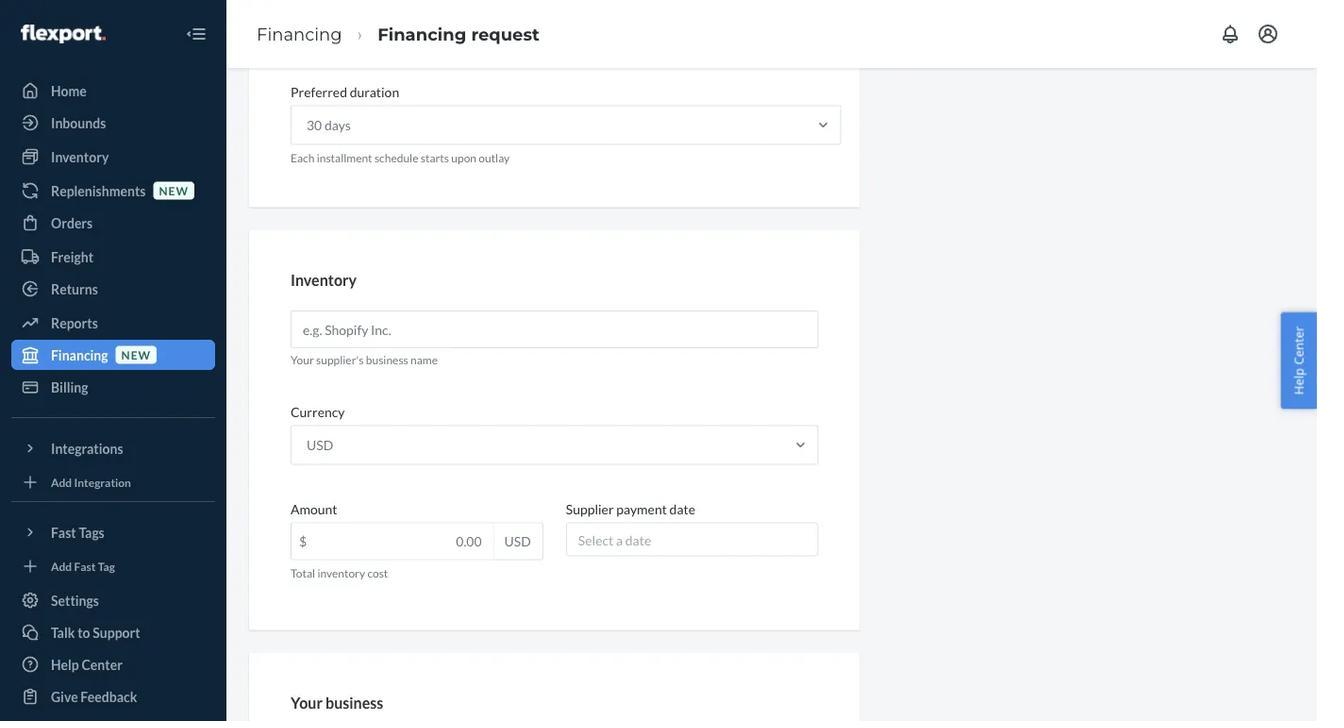 Task type: locate. For each thing, give the bounding box(es) containing it.
total inventory cost
[[291, 566, 388, 579]]

2 horizontal spatial financing
[[378, 23, 467, 44]]

0 horizontal spatial center
[[82, 657, 123, 673]]

duration
[[350, 84, 400, 100]]

total
[[291, 566, 315, 579]]

1 horizontal spatial help
[[1291, 368, 1308, 395]]

new for financing
[[121, 348, 151, 362]]

inventory
[[51, 149, 109, 165], [291, 271, 357, 289]]

usd down 'currency'
[[307, 437, 333, 453]]

add
[[51, 475, 72, 489], [51, 559, 72, 573]]

add up settings
[[51, 559, 72, 573]]

installment
[[317, 151, 373, 164]]

supplier
[[566, 501, 614, 517]]

1 vertical spatial your
[[291, 693, 323, 712]]

1 horizontal spatial date
[[670, 501, 696, 517]]

help center
[[1291, 326, 1308, 395], [51, 657, 123, 673]]

settings link
[[11, 585, 215, 616]]

your
[[291, 353, 314, 367], [291, 693, 323, 712]]

returns link
[[11, 274, 215, 304]]

0 vertical spatial add
[[51, 475, 72, 489]]

add integration link
[[11, 471, 215, 494]]

1 vertical spatial help center
[[51, 657, 123, 673]]

30 days
[[307, 117, 351, 133]]

new down reports link
[[121, 348, 151, 362]]

1 horizontal spatial new
[[159, 184, 189, 197]]

0 vertical spatial usd
[[307, 437, 333, 453]]

billing link
[[11, 372, 215, 402]]

financing up duration
[[378, 23, 467, 44]]

new up orders link
[[159, 184, 189, 197]]

1 horizontal spatial usd
[[505, 533, 531, 549]]

help center button
[[1281, 312, 1318, 409]]

talk
[[51, 624, 75, 641]]

center
[[1291, 326, 1308, 365], [82, 657, 123, 673]]

1 your from the top
[[291, 353, 314, 367]]

0 horizontal spatial new
[[121, 348, 151, 362]]

preferred
[[291, 84, 347, 100]]

orders link
[[11, 208, 215, 238]]

0 horizontal spatial help
[[51, 657, 79, 673]]

date for supplier payment date
[[670, 501, 696, 517]]

your for your supplier's business name
[[291, 353, 314, 367]]

flexport logo image
[[21, 25, 106, 43]]

your business
[[291, 693, 383, 712]]

tag
[[98, 559, 115, 573]]

inbounds link
[[11, 108, 215, 138]]

select a date
[[579, 532, 652, 548]]

0 vertical spatial help
[[1291, 368, 1308, 395]]

integrations button
[[11, 433, 215, 464]]

date
[[670, 501, 696, 517], [626, 532, 652, 548]]

center inside button
[[1291, 326, 1308, 365]]

1 vertical spatial new
[[121, 348, 151, 362]]

0 horizontal spatial inventory
[[51, 149, 109, 165]]

1 horizontal spatial inventory
[[291, 271, 357, 289]]

help
[[1291, 368, 1308, 395], [51, 657, 79, 673]]

1 horizontal spatial center
[[1291, 326, 1308, 365]]

financing up preferred
[[257, 23, 342, 44]]

0 horizontal spatial date
[[626, 532, 652, 548]]

add fast tag link
[[11, 555, 215, 578]]

1 vertical spatial business
[[326, 693, 383, 712]]

home link
[[11, 76, 215, 106]]

0 vertical spatial your
[[291, 353, 314, 367]]

inventory down inbounds
[[51, 149, 109, 165]]

add for add integration
[[51, 475, 72, 489]]

financing
[[257, 23, 342, 44], [378, 23, 467, 44], [51, 347, 108, 363]]

1 horizontal spatial financing
[[257, 23, 342, 44]]

inventory up supplier's
[[291, 271, 357, 289]]

1 add from the top
[[51, 475, 72, 489]]

add fast tag
[[51, 559, 115, 573]]

add inside add fast tag link
[[51, 559, 72, 573]]

inbounds
[[51, 115, 106, 131]]

0 vertical spatial fast
[[51, 524, 76, 540]]

inventory
[[318, 566, 365, 579]]

e.g. Shopify Inc. field
[[291, 311, 819, 349]]

business
[[366, 353, 409, 367], [326, 693, 383, 712]]

0 vertical spatial date
[[670, 501, 696, 517]]

1 horizontal spatial help center
[[1291, 326, 1308, 395]]

supplier payment date
[[566, 501, 696, 517]]

settings
[[51, 592, 99, 608]]

1 vertical spatial usd
[[505, 533, 531, 549]]

starts
[[421, 151, 449, 164]]

financing for financing request
[[378, 23, 467, 44]]

financing link
[[257, 23, 342, 44]]

0 vertical spatial help center
[[1291, 326, 1308, 395]]

2 your from the top
[[291, 693, 323, 712]]

breadcrumbs navigation
[[242, 7, 555, 61]]

financing down reports
[[51, 347, 108, 363]]

2 add from the top
[[51, 559, 72, 573]]

0 vertical spatial new
[[159, 184, 189, 197]]

fast left tag
[[74, 559, 96, 573]]

usd
[[307, 437, 333, 453], [505, 533, 531, 549]]

help inside button
[[1291, 368, 1308, 395]]

1 vertical spatial add
[[51, 559, 72, 573]]

1 vertical spatial date
[[626, 532, 652, 548]]

usd left select
[[505, 533, 531, 549]]

select
[[579, 532, 614, 548]]

1 vertical spatial inventory
[[291, 271, 357, 289]]

0 vertical spatial center
[[1291, 326, 1308, 365]]

30
[[307, 117, 322, 133]]

each
[[291, 151, 315, 164]]

new
[[159, 184, 189, 197], [121, 348, 151, 362]]

integrations
[[51, 440, 123, 456]]

integration
[[74, 475, 131, 489]]

help center link
[[11, 649, 215, 680]]

feedback
[[81, 689, 137, 705]]

request
[[471, 23, 540, 44]]

billing
[[51, 379, 88, 395]]

talk to support
[[51, 624, 140, 641]]

freight
[[51, 249, 94, 265]]

date right payment
[[670, 501, 696, 517]]

date right a
[[626, 532, 652, 548]]

financing request
[[378, 23, 540, 44]]

fast left tags
[[51, 524, 76, 540]]

add inside add integration link
[[51, 475, 72, 489]]

0.00 text field
[[292, 523, 493, 559]]

your supplier's business name
[[291, 353, 438, 367]]

fast tags
[[51, 524, 105, 540]]

fast
[[51, 524, 76, 540], [74, 559, 96, 573]]

date for select a date
[[626, 532, 652, 548]]

add left integration
[[51, 475, 72, 489]]



Task type: describe. For each thing, give the bounding box(es) containing it.
amount
[[291, 501, 338, 517]]

home
[[51, 83, 87, 99]]

0 vertical spatial business
[[366, 353, 409, 367]]

fast inside dropdown button
[[51, 524, 76, 540]]

tags
[[79, 524, 105, 540]]

financing for financing link
[[257, 23, 342, 44]]

reports
[[51, 315, 98, 331]]

1 vertical spatial center
[[82, 657, 123, 673]]

your for your business
[[291, 693, 323, 712]]

give feedback button
[[11, 682, 215, 712]]

outlay
[[479, 151, 510, 164]]

give
[[51, 689, 78, 705]]

help center inside button
[[1291, 326, 1308, 395]]

name
[[411, 353, 438, 367]]

0 vertical spatial inventory
[[51, 149, 109, 165]]

add integration
[[51, 475, 131, 489]]

to
[[78, 624, 90, 641]]

open account menu image
[[1257, 23, 1280, 45]]

fast tags button
[[11, 517, 215, 548]]

reports link
[[11, 308, 215, 338]]

preferred duration
[[291, 84, 400, 100]]

add for add fast tag
[[51, 559, 72, 573]]

0 horizontal spatial financing
[[51, 347, 108, 363]]

1 vertical spatial help
[[51, 657, 79, 673]]

days
[[325, 117, 351, 133]]

support
[[93, 624, 140, 641]]

payment
[[617, 501, 667, 517]]

supplier's
[[316, 353, 364, 367]]

talk to support button
[[11, 617, 215, 648]]

0 horizontal spatial usd
[[307, 437, 333, 453]]

schedule
[[375, 151, 419, 164]]

$
[[299, 533, 307, 549]]

returns
[[51, 281, 98, 297]]

give feedback
[[51, 689, 137, 705]]

currency
[[291, 404, 345, 420]]

new for replenishments
[[159, 184, 189, 197]]

each installment schedule starts upon outlay
[[291, 151, 510, 164]]

replenishments
[[51, 183, 146, 199]]

close navigation image
[[185, 23, 208, 45]]

0 horizontal spatial help center
[[51, 657, 123, 673]]

upon
[[452, 151, 477, 164]]

orders
[[51, 215, 93, 231]]

inventory link
[[11, 142, 215, 172]]

1 vertical spatial fast
[[74, 559, 96, 573]]

cost
[[368, 566, 388, 579]]

freight link
[[11, 242, 215, 272]]

open notifications image
[[1220, 23, 1242, 45]]

financing request link
[[378, 23, 540, 44]]

a
[[616, 532, 623, 548]]



